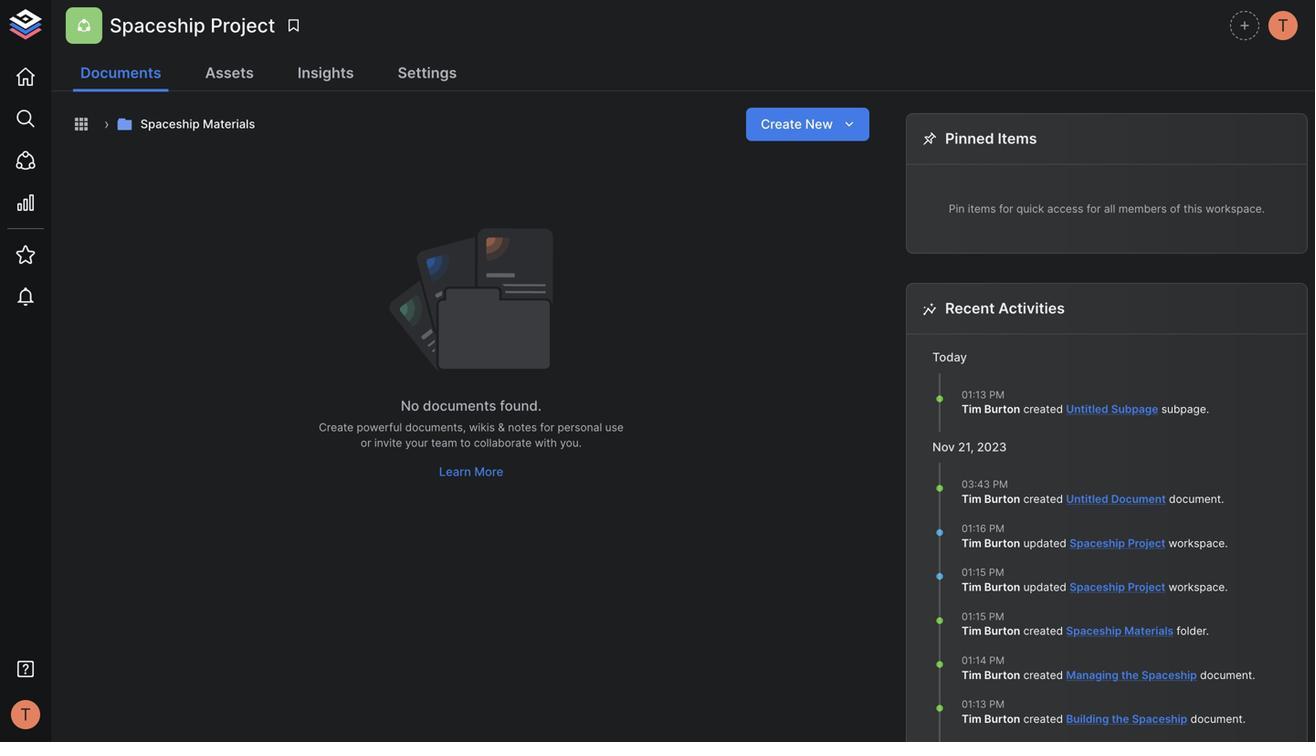 Task type: locate. For each thing, give the bounding box(es) containing it.
created left untitled subpage link
[[1024, 403, 1064, 416]]

for up with
[[540, 421, 555, 435]]

document right document
[[1170, 493, 1222, 506]]

01:13 down 01:14
[[962, 699, 987, 711]]

0 vertical spatial workspace
[[1169, 537, 1226, 550]]

. inside 03:43 pm tim burton created untitled document document .
[[1222, 493, 1225, 506]]

0 horizontal spatial create
[[319, 421, 354, 435]]

2 01:13 from the top
[[962, 699, 987, 711]]

4 created from the top
[[1024, 669, 1064, 682]]

building
[[1067, 713, 1110, 727]]

insights
[[298, 64, 354, 82]]

burton inside 01:15 pm tim burton created spaceship materials folder .
[[985, 625, 1021, 638]]

0 vertical spatial the
[[1122, 669, 1139, 682]]

7 tim from the top
[[962, 713, 982, 727]]

pm for 01:13 pm tim burton created untitled subpage subpage .
[[990, 389, 1005, 401]]

updated up 01:15 pm tim burton updated spaceship project workspace .
[[1024, 537, 1067, 550]]

0 vertical spatial 01:15
[[962, 567, 987, 579]]

spaceship materials link
[[1067, 625, 1174, 638]]

t button
[[1267, 8, 1301, 43], [5, 695, 46, 736]]

more
[[475, 465, 504, 480]]

the right building
[[1112, 713, 1130, 727]]

spaceship project link for 01:15 pm tim burton updated spaceship project workspace .
[[1070, 581, 1166, 594]]

insights link
[[290, 57, 361, 92]]

to
[[461, 437, 471, 450]]

untitled document link
[[1067, 493, 1167, 506]]

created inside '01:13 pm tim burton created building the spaceship document .'
[[1024, 713, 1064, 727]]

untitled inside 03:43 pm tim burton created untitled document document .
[[1067, 493, 1109, 506]]

for
[[1000, 202, 1014, 216], [1087, 202, 1102, 216], [540, 421, 555, 435]]

created up 01:16 pm tim burton updated spaceship project workspace . in the bottom right of the page
[[1024, 493, 1064, 506]]

project for 01:15 pm tim burton updated spaceship project workspace .
[[1128, 581, 1166, 594]]

1 vertical spatial spaceship project link
[[1070, 581, 1166, 594]]

. for 01:15 pm tim burton updated spaceship project workspace .
[[1226, 581, 1229, 594]]

spaceship up 01:14 pm tim burton created managing the spaceship document .
[[1067, 625, 1122, 638]]

burton for 01:13 pm tim burton created untitled subpage subpage .
[[985, 403, 1021, 416]]

settings
[[398, 64, 457, 82]]

1 workspace from the top
[[1169, 537, 1226, 550]]

. inside 01:13 pm tim burton created untitled subpage subpage .
[[1207, 403, 1210, 416]]

learn
[[439, 465, 471, 480]]

. inside 01:16 pm tim burton updated spaceship project workspace .
[[1226, 537, 1229, 550]]

01:15 up 01:14
[[962, 611, 987, 623]]

for inside no documents found. create powerful documents, wikis & notes for personal use or invite your team to collaborate with you.
[[540, 421, 555, 435]]

2 created from the top
[[1024, 493, 1064, 506]]

create left powerful
[[319, 421, 354, 435]]

document
[[1112, 493, 1167, 506]]

burton
[[985, 403, 1021, 416], [985, 493, 1021, 506], [985, 537, 1021, 550], [985, 581, 1021, 594], [985, 625, 1021, 638], [985, 669, 1021, 682], [985, 713, 1021, 727]]

spaceship down managing the spaceship link
[[1133, 713, 1188, 727]]

1 01:13 from the top
[[962, 389, 987, 401]]

pin items for quick access for all members of this workspace.
[[949, 202, 1266, 216]]

1 vertical spatial create
[[319, 421, 354, 435]]

spaceship project link up 01:15 pm tim burton updated spaceship project workspace .
[[1070, 537, 1166, 550]]

0 horizontal spatial materials
[[203, 117, 255, 131]]

project
[[210, 14, 275, 37], [1128, 537, 1166, 550], [1128, 581, 1166, 594]]

1 updated from the top
[[1024, 537, 1067, 550]]

untitled
[[1067, 403, 1109, 416], [1067, 493, 1109, 506]]

untitled for untitled document
[[1067, 493, 1109, 506]]

1 vertical spatial updated
[[1024, 581, 1067, 594]]

workspace inside 01:16 pm tim burton updated spaceship project workspace .
[[1169, 537, 1226, 550]]

2 untitled from the top
[[1067, 493, 1109, 506]]

01:15 pm tim burton created spaceship materials folder .
[[962, 611, 1210, 638]]

1 tim from the top
[[962, 403, 982, 416]]

01:13 for building the spaceship
[[962, 699, 987, 711]]

3 tim from the top
[[962, 537, 982, 550]]

. for 01:15 pm tim burton created spaceship materials folder .
[[1207, 625, 1210, 638]]

for left quick
[[1000, 202, 1014, 216]]

01:15 for created
[[962, 611, 987, 623]]

document inside '01:13 pm tim burton created building the spaceship document .'
[[1191, 713, 1243, 727]]

the
[[1122, 669, 1139, 682], [1112, 713, 1130, 727]]

create left new
[[761, 116, 802, 132]]

invite
[[375, 437, 402, 450]]

team
[[431, 437, 457, 450]]

1 horizontal spatial t
[[1279, 15, 1289, 36]]

1 horizontal spatial for
[[1000, 202, 1014, 216]]

all
[[1105, 202, 1116, 216]]

workspace
[[1169, 537, 1226, 550], [1169, 581, 1226, 594]]

2 vertical spatial document
[[1191, 713, 1243, 727]]

created for building the spaceship
[[1024, 713, 1064, 727]]

. inside 01:15 pm tim burton created spaceship materials folder .
[[1207, 625, 1210, 638]]

2 tim from the top
[[962, 493, 982, 506]]

this
[[1184, 202, 1203, 216]]

0 vertical spatial create
[[761, 116, 802, 132]]

01:13 inside 01:13 pm tim burton created untitled subpage subpage .
[[962, 389, 987, 401]]

0 vertical spatial 01:13
[[962, 389, 987, 401]]

workspace inside 01:15 pm tim burton updated spaceship project workspace .
[[1169, 581, 1226, 594]]

project down document
[[1128, 537, 1166, 550]]

5 burton from the top
[[985, 625, 1021, 638]]

5 tim from the top
[[962, 625, 982, 638]]

document right the building the spaceship link
[[1191, 713, 1243, 727]]

untitled left 'subpage'
[[1067, 403, 1109, 416]]

tim inside 01:15 pm tim burton created spaceship materials folder .
[[962, 625, 982, 638]]

items
[[998, 130, 1038, 148]]

1 vertical spatial t
[[20, 705, 31, 725]]

01:15 for updated
[[962, 567, 987, 579]]

project up the assets
[[210, 14, 275, 37]]

2 workspace from the top
[[1169, 581, 1226, 594]]

pm inside 01:13 pm tim burton created untitled subpage subpage .
[[990, 389, 1005, 401]]

1 vertical spatial 01:13
[[962, 699, 987, 711]]

2 horizontal spatial for
[[1087, 202, 1102, 216]]

1 burton from the top
[[985, 403, 1021, 416]]

2 vertical spatial project
[[1128, 581, 1166, 594]]

recent
[[946, 300, 995, 318]]

0 vertical spatial spaceship project link
[[1070, 537, 1166, 550]]

1 created from the top
[[1024, 403, 1064, 416]]

6 tim from the top
[[962, 669, 982, 682]]

. inside '01:13 pm tim burton created building the spaceship document .'
[[1243, 713, 1246, 727]]

1 vertical spatial untitled
[[1067, 493, 1109, 506]]

bookmark image
[[285, 17, 302, 34]]

tim for 01:16 pm tim burton updated spaceship project workspace .
[[962, 537, 982, 550]]

project inside 01:16 pm tim burton updated spaceship project workspace .
[[1128, 537, 1166, 550]]

2 burton from the top
[[985, 493, 1021, 506]]

created for untitled document
[[1024, 493, 1064, 506]]

spaceship project link up spaceship materials link
[[1070, 581, 1166, 594]]

pm inside 01:14 pm tim burton created managing the spaceship document .
[[990, 655, 1005, 667]]

nov
[[933, 440, 956, 455]]

01:16
[[962, 523, 987, 535]]

created inside 01:14 pm tim burton created managing the spaceship document .
[[1024, 669, 1064, 682]]

01:15 down 01:16
[[962, 567, 987, 579]]

the right managing at the right bottom of the page
[[1122, 669, 1139, 682]]

01:13
[[962, 389, 987, 401], [962, 699, 987, 711]]

2 spaceship project link from the top
[[1070, 581, 1166, 594]]

folder
[[1177, 625, 1207, 638]]

pm for 01:13 pm tim burton created building the spaceship document .
[[990, 699, 1005, 711]]

burton inside '01:13 pm tim burton created building the spaceship document .'
[[985, 713, 1021, 727]]

tim inside '01:13 pm tim burton created building the spaceship document .'
[[962, 713, 982, 727]]

&
[[498, 421, 505, 435]]

01:14
[[962, 655, 987, 667]]

materials left "folder"
[[1125, 625, 1174, 638]]

01:13 inside '01:13 pm tim burton created building the spaceship document .'
[[962, 699, 987, 711]]

tim inside 01:13 pm tim burton created untitled subpage subpage .
[[962, 403, 982, 416]]

t for the left t button
[[20, 705, 31, 725]]

updated for 01:15 pm tim burton updated spaceship project workspace .
[[1024, 581, 1067, 594]]

1 untitled from the top
[[1067, 403, 1109, 416]]

3 burton from the top
[[985, 537, 1021, 550]]

pm inside 01:15 pm tim burton created spaceship materials folder .
[[990, 611, 1005, 623]]

nov 21, 2023
[[933, 440, 1007, 455]]

subpage
[[1162, 403, 1207, 416]]

spaceship inside '01:13 pm tim burton created building the spaceship document .'
[[1133, 713, 1188, 727]]

1 horizontal spatial materials
[[1125, 625, 1174, 638]]

01:15
[[962, 567, 987, 579], [962, 611, 987, 623]]

tim inside 01:16 pm tim burton updated spaceship project workspace .
[[962, 537, 982, 550]]

pin
[[949, 202, 965, 216]]

6 burton from the top
[[985, 669, 1021, 682]]

4 tim from the top
[[962, 581, 982, 594]]

created for managing the spaceship
[[1024, 669, 1064, 682]]

burton inside 03:43 pm tim burton created untitled document document .
[[985, 493, 1021, 506]]

untitled up 01:16 pm tim burton updated spaceship project workspace . in the bottom right of the page
[[1067, 493, 1109, 506]]

0 vertical spatial t button
[[1267, 8, 1301, 43]]

updated
[[1024, 537, 1067, 550], [1024, 581, 1067, 594]]

spaceship up 01:15 pm tim burton created spaceship materials folder .
[[1070, 581, 1126, 594]]

document
[[1170, 493, 1222, 506], [1201, 669, 1253, 682], [1191, 713, 1243, 727]]

pm inside 01:16 pm tim burton updated spaceship project workspace .
[[990, 523, 1005, 535]]

1 vertical spatial project
[[1128, 537, 1166, 550]]

t for t button to the right
[[1279, 15, 1289, 36]]

1 vertical spatial materials
[[1125, 625, 1174, 638]]

created left building
[[1024, 713, 1064, 727]]

4 burton from the top
[[985, 581, 1021, 594]]

burton for 01:14 pm tim burton created managing the spaceship document .
[[985, 669, 1021, 682]]

document for building the spaceship
[[1191, 713, 1243, 727]]

0 horizontal spatial for
[[540, 421, 555, 435]]

tim inside 01:15 pm tim burton updated spaceship project workspace .
[[962, 581, 982, 594]]

project inside 01:15 pm tim burton updated spaceship project workspace .
[[1128, 581, 1166, 594]]

updated inside 01:15 pm tim burton updated spaceship project workspace .
[[1024, 581, 1067, 594]]

.
[[1207, 403, 1210, 416], [1222, 493, 1225, 506], [1226, 537, 1229, 550], [1226, 581, 1229, 594], [1207, 625, 1210, 638], [1253, 669, 1256, 682], [1243, 713, 1246, 727]]

1 01:15 from the top
[[962, 567, 987, 579]]

01:15 inside 01:15 pm tim burton created spaceship materials folder .
[[962, 611, 987, 623]]

tim inside 01:14 pm tim burton created managing the spaceship document .
[[962, 669, 982, 682]]

0 horizontal spatial t
[[20, 705, 31, 725]]

burton inside 01:13 pm tim burton created untitled subpage subpage .
[[985, 403, 1021, 416]]

tim for 01:13 pm tim burton created untitled subpage subpage .
[[962, 403, 982, 416]]

project up spaceship materials link
[[1128, 581, 1166, 594]]

01:13 pm tim burton created building the spaceship document .
[[962, 699, 1246, 727]]

create new
[[761, 116, 833, 132]]

pm inside 01:15 pm tim burton updated spaceship project workspace .
[[990, 567, 1005, 579]]

settings link
[[391, 57, 464, 92]]

t
[[1279, 15, 1289, 36], [20, 705, 31, 725]]

document down "folder"
[[1201, 669, 1253, 682]]

or
[[361, 437, 371, 450]]

the inside 01:14 pm tim burton created managing the spaceship document .
[[1122, 669, 1139, 682]]

burton for 01:15 pm tim burton created spaceship materials folder .
[[985, 625, 1021, 638]]

1 vertical spatial the
[[1112, 713, 1130, 727]]

01:13 down "today"
[[962, 389, 987, 401]]

tim inside 03:43 pm tim burton created untitled document document .
[[962, 493, 982, 506]]

3 created from the top
[[1024, 625, 1064, 638]]

01:16 pm tim burton updated spaceship project workspace .
[[962, 523, 1229, 550]]

1 horizontal spatial t button
[[1267, 8, 1301, 43]]

members
[[1119, 202, 1168, 216]]

spaceship inside 01:15 pm tim burton updated spaceship project workspace .
[[1070, 581, 1126, 594]]

burton inside 01:16 pm tim burton updated spaceship project workspace .
[[985, 537, 1021, 550]]

pm inside 03:43 pm tim burton created untitled document document .
[[993, 479, 1009, 491]]

01:15 inside 01:15 pm tim burton updated spaceship project workspace .
[[962, 567, 987, 579]]

materials down assets link
[[203, 117, 255, 131]]

0 vertical spatial document
[[1170, 493, 1222, 506]]

2 01:15 from the top
[[962, 611, 987, 623]]

updated up 01:15 pm tim burton created spaceship materials folder .
[[1024, 581, 1067, 594]]

workspace for 01:16 pm tim burton updated spaceship project workspace .
[[1169, 537, 1226, 550]]

materials
[[203, 117, 255, 131], [1125, 625, 1174, 638]]

the for building
[[1112, 713, 1130, 727]]

created inside 03:43 pm tim burton created untitled document document .
[[1024, 493, 1064, 506]]

for left all
[[1087, 202, 1102, 216]]

7 burton from the top
[[985, 713, 1021, 727]]

pinned items
[[946, 130, 1038, 148]]

burton inside 01:15 pm tim burton updated spaceship project workspace .
[[985, 581, 1021, 594]]

create
[[761, 116, 802, 132], [319, 421, 354, 435]]

created inside 01:13 pm tim burton created untitled subpage subpage .
[[1024, 403, 1064, 416]]

pinned
[[946, 130, 995, 148]]

1 horizontal spatial create
[[761, 116, 802, 132]]

2 updated from the top
[[1024, 581, 1067, 594]]

personal
[[558, 421, 602, 435]]

spaceship up 01:15 pm tim burton updated spaceship project workspace .
[[1070, 537, 1126, 550]]

tim
[[962, 403, 982, 416], [962, 493, 982, 506], [962, 537, 982, 550], [962, 581, 982, 594], [962, 625, 982, 638], [962, 669, 982, 682], [962, 713, 982, 727]]

spaceship down "folder"
[[1142, 669, 1198, 682]]

materials inside 01:15 pm tim burton created spaceship materials folder .
[[1125, 625, 1174, 638]]

1 spaceship project link from the top
[[1070, 537, 1166, 550]]

updated inside 01:16 pm tim burton updated spaceship project workspace .
[[1024, 537, 1067, 550]]

0 vertical spatial updated
[[1024, 537, 1067, 550]]

pm inside '01:13 pm tim burton created building the spaceship document .'
[[990, 699, 1005, 711]]

the for managing
[[1122, 669, 1139, 682]]

03:43
[[962, 479, 991, 491]]

the inside '01:13 pm tim burton created building the spaceship document .'
[[1112, 713, 1130, 727]]

. inside 01:15 pm tim burton updated spaceship project workspace .
[[1226, 581, 1229, 594]]

created left managing at the right bottom of the page
[[1024, 669, 1064, 682]]

5 created from the top
[[1024, 713, 1064, 727]]

1 vertical spatial document
[[1201, 669, 1253, 682]]

document inside 01:14 pm tim burton created managing the spaceship document .
[[1201, 669, 1253, 682]]

create inside no documents found. create powerful documents, wikis & notes for personal use or invite your team to collaborate with you.
[[319, 421, 354, 435]]

pm
[[990, 389, 1005, 401], [993, 479, 1009, 491], [990, 523, 1005, 535], [990, 567, 1005, 579], [990, 611, 1005, 623], [990, 655, 1005, 667], [990, 699, 1005, 711]]

spaceship project link
[[1070, 537, 1166, 550], [1070, 581, 1166, 594]]

. for 01:13 pm tim burton created untitled subpage subpage .
[[1207, 403, 1210, 416]]

wikis
[[469, 421, 495, 435]]

spaceship
[[110, 14, 205, 37], [140, 117, 200, 131], [1070, 537, 1126, 550], [1070, 581, 1126, 594], [1067, 625, 1122, 638], [1142, 669, 1198, 682], [1133, 713, 1188, 727]]

collaborate
[[474, 437, 532, 450]]

created inside 01:15 pm tim burton created spaceship materials folder .
[[1024, 625, 1064, 638]]

1 vertical spatial workspace
[[1169, 581, 1226, 594]]

powerful
[[357, 421, 402, 435]]

0 vertical spatial untitled
[[1067, 403, 1109, 416]]

›
[[104, 115, 109, 133]]

burton inside 01:14 pm tim burton created managing the spaceship document .
[[985, 669, 1021, 682]]

created
[[1024, 403, 1064, 416], [1024, 493, 1064, 506], [1024, 625, 1064, 638], [1024, 669, 1064, 682], [1024, 713, 1064, 727]]

new
[[806, 116, 833, 132]]

0 vertical spatial t
[[1279, 15, 1289, 36]]

created down 01:15 pm tim burton updated spaceship project workspace .
[[1024, 625, 1064, 638]]

1 vertical spatial t button
[[5, 695, 46, 736]]

0 vertical spatial materials
[[203, 117, 255, 131]]

1 vertical spatial 01:15
[[962, 611, 987, 623]]

untitled inside 01:13 pm tim burton created untitled subpage subpage .
[[1067, 403, 1109, 416]]



Task type: vqa. For each thing, say whether or not it's contained in the screenshot.
Learn More
yes



Task type: describe. For each thing, give the bounding box(es) containing it.
managing the spaceship link
[[1067, 669, 1198, 682]]

subpage
[[1112, 403, 1159, 416]]

. for 03:43 pm tim burton created untitled document document .
[[1222, 493, 1225, 506]]

burton for 01:13 pm tim burton created building the spaceship document .
[[985, 713, 1021, 727]]

untitled for untitled subpage
[[1067, 403, 1109, 416]]

of
[[1171, 202, 1181, 216]]

spaceship up the documents
[[110, 14, 205, 37]]

0 vertical spatial project
[[210, 14, 275, 37]]

untitled subpage link
[[1067, 403, 1159, 416]]

access
[[1048, 202, 1084, 216]]

01:14 pm tim burton created managing the spaceship document .
[[962, 655, 1256, 682]]

spaceship materials
[[140, 117, 255, 131]]

workspace for 01:15 pm tim burton updated spaceship project workspace .
[[1169, 581, 1226, 594]]

create inside button
[[761, 116, 802, 132]]

tim for 01:14 pm tim burton created managing the spaceship document .
[[962, 669, 982, 682]]

created for spaceship materials
[[1024, 625, 1064, 638]]

01:15 pm tim burton updated spaceship project workspace .
[[962, 567, 1229, 594]]

use
[[606, 421, 624, 435]]

workspace.
[[1206, 202, 1266, 216]]

building the spaceship link
[[1067, 713, 1188, 727]]

documents
[[80, 64, 161, 82]]

pm for 01:15 pm tim burton created spaceship materials folder .
[[990, 611, 1005, 623]]

tim for 03:43 pm tim burton created untitled document document .
[[962, 493, 982, 506]]

21,
[[959, 440, 974, 455]]

document for managing the spaceship
[[1201, 669, 1253, 682]]

pm for 03:43 pm tim burton created untitled document document .
[[993, 479, 1009, 491]]

you.
[[560, 437, 582, 450]]

today
[[933, 351, 968, 365]]

01:13 pm tim burton created untitled subpage subpage .
[[962, 389, 1210, 416]]

learn more button
[[435, 458, 508, 487]]

no
[[401, 398, 420, 414]]

recent activities
[[946, 300, 1065, 318]]

spaceship project
[[110, 14, 275, 37]]

tim for 01:15 pm tim burton created spaceship materials folder .
[[962, 625, 982, 638]]

. inside 01:14 pm tim burton created managing the spaceship document .
[[1253, 669, 1256, 682]]

with
[[535, 437, 557, 450]]

items
[[968, 202, 997, 216]]

spaceship inside 01:15 pm tim burton created spaceship materials folder .
[[1067, 625, 1122, 638]]

notes
[[508, 421, 537, 435]]

no documents found. create powerful documents, wikis & notes for personal use or invite your team to collaborate with you.
[[319, 398, 624, 450]]

found.
[[500, 398, 542, 414]]

assets
[[205, 64, 254, 82]]

03:43 pm tim burton created untitled document document .
[[962, 479, 1225, 506]]

quick
[[1017, 202, 1045, 216]]

2023
[[977, 440, 1007, 455]]

project for 01:16 pm tim burton updated spaceship project workspace .
[[1128, 537, 1166, 550]]

pm for 01:14 pm tim burton created managing the spaceship document .
[[990, 655, 1005, 667]]

assets link
[[198, 57, 261, 92]]

. for 01:16 pm tim burton updated spaceship project workspace .
[[1226, 537, 1229, 550]]

spaceship project link for 01:16 pm tim burton updated spaceship project workspace .
[[1070, 537, 1166, 550]]

updated for 01:16 pm tim burton updated spaceship project workspace .
[[1024, 537, 1067, 550]]

create new button
[[747, 108, 870, 141]]

learn more
[[439, 465, 504, 480]]

0 horizontal spatial t button
[[5, 695, 46, 736]]

spaceship inside 01:14 pm tim burton created managing the spaceship document .
[[1142, 669, 1198, 682]]

spaceship inside 01:16 pm tim burton updated spaceship project workspace .
[[1070, 537, 1126, 550]]

your
[[405, 437, 428, 450]]

managing
[[1067, 669, 1119, 682]]

spaceship right '›'
[[140, 117, 200, 131]]

documents,
[[405, 421, 466, 435]]

pm for 01:15 pm tim burton updated spaceship project workspace .
[[990, 567, 1005, 579]]

activities
[[999, 300, 1065, 318]]

burton for 01:16 pm tim burton updated spaceship project workspace .
[[985, 537, 1021, 550]]

document inside 03:43 pm tim burton created untitled document document .
[[1170, 493, 1222, 506]]

tim for 01:13 pm tim burton created building the spaceship document .
[[962, 713, 982, 727]]

tim for 01:15 pm tim burton updated spaceship project workspace .
[[962, 581, 982, 594]]

created for untitled subpage
[[1024, 403, 1064, 416]]

burton for 03:43 pm tim burton created untitled document document .
[[985, 493, 1021, 506]]

01:13 for untitled subpage
[[962, 389, 987, 401]]

pm for 01:16 pm tim burton updated spaceship project workspace .
[[990, 523, 1005, 535]]

documents link
[[73, 57, 169, 92]]

burton for 01:15 pm tim burton updated spaceship project workspace .
[[985, 581, 1021, 594]]

documents
[[423, 398, 497, 414]]



